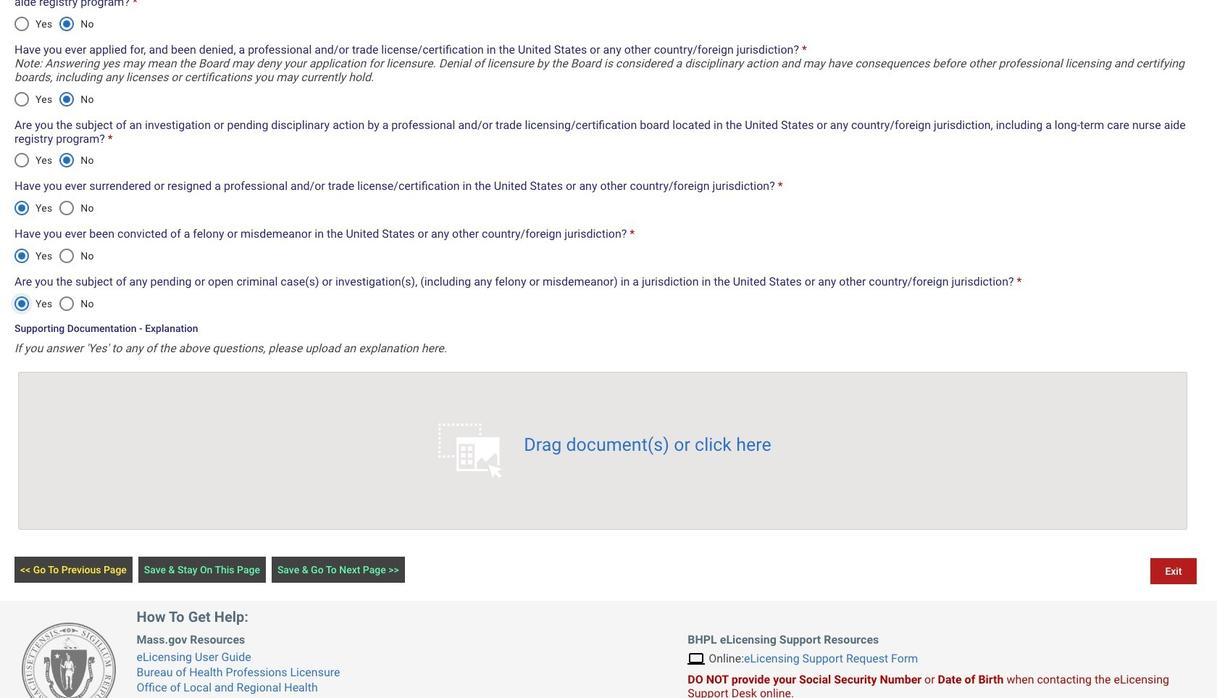 Task type: describe. For each thing, give the bounding box(es) containing it.
massachusetts state seal image
[[22, 622, 116, 698]]

6 option group from the top
[[6, 286, 101, 321]]

4 option group from the top
[[6, 191, 101, 225]]



Task type: vqa. For each thing, say whether or not it's contained in the screenshot.
3rd option group from the top of the page
yes



Task type: locate. For each thing, give the bounding box(es) containing it.
2 option group from the top
[[6, 82, 101, 116]]

1 option group from the top
[[6, 6, 101, 41]]

option group
[[6, 6, 101, 41], [6, 82, 101, 116], [6, 143, 101, 178], [6, 191, 101, 225], [6, 238, 101, 273], [6, 286, 101, 321]]

3 option group from the top
[[6, 143, 101, 178]]

5 option group from the top
[[6, 238, 101, 273]]



